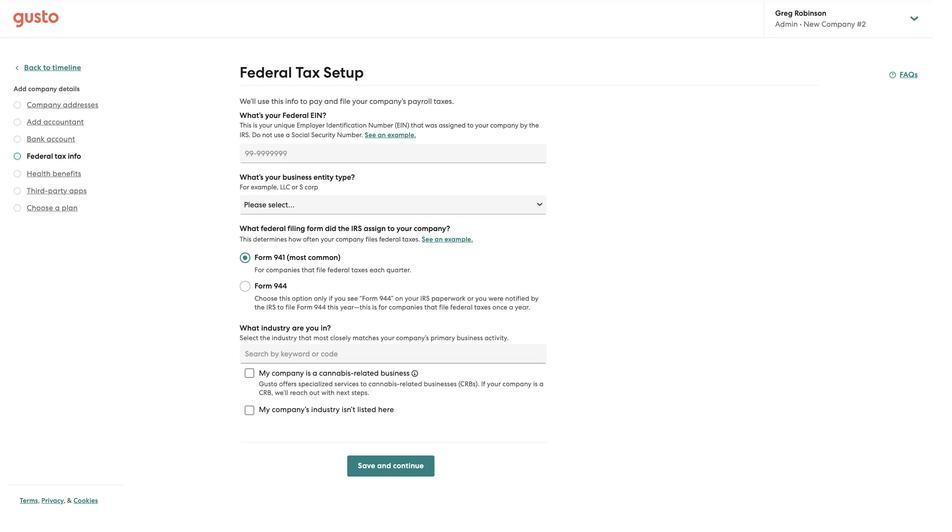 Task type: locate. For each thing, give the bounding box(es) containing it.
company inside gusto offers specialized services to cannabis-related businesses (crbs). if your company is a crb, we'll reach out with next steps.
[[503, 380, 532, 388]]

info inside federal tax info list
[[68, 152, 81, 161]]

1 horizontal spatial you
[[334, 295, 346, 303]]

taxes. down company?
[[402, 235, 420, 243]]

1 vertical spatial info
[[68, 152, 81, 161]]

what's down 'we'll'
[[240, 111, 263, 120]]

this
[[240, 121, 251, 129], [240, 235, 251, 243]]

add down back
[[14, 85, 27, 93]]

new
[[804, 20, 820, 29]]

944 down '941'
[[274, 282, 287, 291]]

companies inside form 941 (most common) for companies that file federal taxes each quarter.
[[266, 266, 300, 274]]

use
[[258, 97, 269, 106], [274, 131, 284, 139]]

your inside the what industry are you in? select the industry that most closely matches your company's primary business activity.
[[381, 334, 394, 342]]

0 horizontal spatial add
[[14, 85, 27, 93]]

setup
[[323, 64, 364, 82]]

is inside gusto offers specialized services to cannabis-related businesses (crbs). if your company is a crb, we'll reach out with next steps.
[[533, 380, 538, 388]]

1 horizontal spatial irs
[[351, 224, 362, 233]]

cannabis- up 'steps.'
[[369, 380, 400, 388]]

0 vertical spatial cannabis-
[[319, 369, 354, 378]]

your up example,
[[265, 173, 281, 182]]

notified
[[505, 295, 529, 303]]

0 vertical spatial federal
[[240, 64, 292, 82]]

federal inside the form 944 choose this option only if you see "form 944" on your irs paperwork or you were notified by the irs to file form 944 this year—this is for companies that file federal taxes once a year.
[[450, 303, 473, 311]]

to
[[43, 63, 51, 72], [300, 97, 307, 106], [467, 121, 474, 129], [388, 224, 395, 233], [278, 303, 284, 311], [361, 380, 367, 388]]

company's inside the what industry are you in? select the industry that most closely matches your company's primary business activity.
[[396, 334, 429, 342]]

0 vertical spatial taxes
[[351, 266, 368, 274]]

your up identification
[[352, 97, 368, 106]]

1 horizontal spatial taxes
[[474, 303, 491, 311]]

how
[[288, 235, 301, 243]]

add inside button
[[27, 118, 41, 126]]

business up s
[[283, 173, 312, 182]]

1 horizontal spatial companies
[[389, 303, 423, 311]]

None checkbox
[[240, 364, 259, 383]]

check image for add
[[14, 118, 21, 126]]

back to timeline button
[[14, 63, 81, 73]]

if
[[329, 295, 333, 303]]

what's inside what's your business entity type? for example, llc or s corp
[[240, 173, 263, 182]]

example. down company?
[[444, 235, 473, 243]]

details
[[59, 85, 80, 93]]

your right if
[[487, 380, 501, 388]]

that down (most
[[302, 266, 315, 274]]

use inside this is your unique employer identification number (ein) that was assigned to your company by the irs. do not use a social security number.
[[274, 131, 284, 139]]

2 this from the top
[[240, 235, 251, 243]]

this up irs. on the top left
[[240, 121, 251, 129]]

1 horizontal spatial cannabis-
[[369, 380, 400, 388]]

2 check image from the top
[[14, 118, 21, 126]]

what inside the what industry are you in? select the industry that most closely matches your company's primary business activity.
[[240, 324, 259, 333]]

None radio
[[240, 281, 250, 292]]

0 vertical spatial taxes.
[[434, 97, 454, 106]]

0 horizontal spatial use
[[258, 97, 269, 106]]

check image down add company details
[[14, 101, 21, 109]]

a
[[286, 131, 290, 139], [55, 203, 60, 212], [509, 303, 513, 311], [313, 369, 317, 378], [539, 380, 544, 388]]

that inside this is your unique employer identification number (ein) that was assigned to your company by the irs. do not use a social security number.
[[411, 121, 424, 129]]

most
[[313, 334, 329, 342]]

1 what's from the top
[[240, 111, 263, 120]]

your right on on the left of page
[[405, 295, 419, 303]]

industry
[[261, 324, 290, 333], [272, 334, 297, 342], [311, 405, 340, 414]]

1 vertical spatial federal
[[283, 111, 309, 120]]

2 , from the left
[[64, 497, 65, 505]]

what up select
[[240, 324, 259, 333]]

add up bank
[[27, 118, 41, 126]]

0 horizontal spatial or
[[292, 183, 298, 191]]

that inside form 941 (most common) for companies that file federal taxes each quarter.
[[302, 266, 315, 274]]

addresses
[[63, 100, 98, 109]]

0 horizontal spatial 944
[[274, 282, 287, 291]]

1 this from the top
[[240, 121, 251, 129]]

0 horizontal spatial companies
[[266, 266, 300, 274]]

the
[[529, 121, 539, 129], [338, 224, 349, 233], [255, 303, 265, 311], [260, 334, 270, 342]]

industry down "are"
[[272, 334, 297, 342]]

1 horizontal spatial see an example. button
[[422, 234, 473, 245]]

companies down on on the left of page
[[389, 303, 423, 311]]

taxes.
[[434, 97, 454, 106], [402, 235, 420, 243]]

check image left bank
[[14, 135, 21, 143]]

check image for health
[[14, 170, 21, 178]]

1 vertical spatial what
[[240, 324, 259, 333]]

taxes inside the form 944 choose this option only if you see "form 944" on your irs paperwork or you were notified by the irs to file form 944 this year—this is for companies that file federal taxes once a year.
[[474, 303, 491, 311]]

1 vertical spatial taxes
[[474, 303, 491, 311]]

a inside button
[[55, 203, 60, 212]]

federal inside federal tax info list
[[27, 152, 53, 161]]

my down crb,
[[259, 405, 270, 414]]

company's down 'reach'
[[272, 405, 309, 414]]

social
[[292, 131, 310, 139]]

you up most
[[306, 324, 319, 333]]

you inside the what industry are you in? select the industry that most closely matches your company's primary business activity.
[[306, 324, 319, 333]]

my up gusto
[[259, 369, 270, 378]]

what's
[[240, 111, 263, 120], [240, 173, 263, 182]]

use right 'we'll'
[[258, 97, 269, 106]]

0 horizontal spatial example.
[[388, 131, 416, 139]]

check image left add accountant button
[[14, 118, 21, 126]]

form inside form 941 (most common) for companies that file federal taxes each quarter.
[[255, 253, 272, 262]]

federal down paperwork
[[450, 303, 473, 311]]

to inside the form 944 choose this option only if you see "form 944" on your irs paperwork or you were notified by the irs to file form 944 this year—this is for companies that file federal taxes once a year.
[[278, 303, 284, 311]]

2 horizontal spatial irs
[[420, 295, 430, 303]]

1 check image from the top
[[14, 101, 21, 109]]

file inside form 941 (most common) for companies that file federal taxes each quarter.
[[316, 266, 326, 274]]

federal down common)
[[328, 266, 350, 274]]

this down if
[[328, 303, 339, 311]]

a inside the form 944 choose this option only if you see "form 944" on your irs paperwork or you were notified by the irs to file form 944 this year—this is for companies that file federal taxes once a year.
[[509, 303, 513, 311]]

see an example. button for what's your federal ein?
[[365, 130, 416, 140]]

0 horizontal spatial see
[[365, 131, 376, 139]]

0 horizontal spatial for
[[240, 183, 249, 191]]

example.
[[388, 131, 416, 139], [444, 235, 473, 243]]

add
[[14, 85, 27, 93], [27, 118, 41, 126]]

see inside what federal filing form did the irs assign to your company? this determines how often your company files federal taxes. see an example.
[[422, 235, 433, 243]]

to inside this is your unique employer identification number (ein) that was assigned to your company by the irs. do not use a social security number.
[[467, 121, 474, 129]]

see down company?
[[422, 235, 433, 243]]

you
[[334, 295, 346, 303], [475, 295, 487, 303], [306, 324, 319, 333]]

,
[[38, 497, 40, 505], [64, 497, 65, 505]]

1 horizontal spatial company
[[822, 20, 855, 29]]

next
[[336, 389, 350, 397]]

select
[[240, 334, 258, 342]]

third-
[[27, 186, 48, 195]]

related left the businesses at left
[[400, 380, 422, 388]]

that inside the form 944 choose this option only if you see "form 944" on your irs paperwork or you were notified by the irs to file form 944 this year—this is for companies that file federal taxes once a year.
[[424, 303, 437, 311]]

1 horizontal spatial example.
[[444, 235, 473, 243]]

entity
[[314, 173, 334, 182]]

0 vertical spatial what's
[[240, 111, 263, 120]]

what
[[240, 224, 259, 233], [240, 324, 259, 333]]

1 check image from the top
[[14, 135, 21, 143]]

1 vertical spatial check image
[[14, 153, 21, 160]]

this up what's your federal ein?
[[271, 97, 283, 106]]

1 horizontal spatial taxes.
[[434, 97, 454, 106]]

taxes down were
[[474, 303, 491, 311]]

check image left health
[[14, 170, 21, 178]]

number.
[[337, 131, 363, 139]]

federal tax info
[[27, 152, 81, 161]]

1 vertical spatial my
[[259, 405, 270, 414]]

1 vertical spatial see an example. button
[[422, 234, 473, 245]]

cannabis-
[[319, 369, 354, 378], [369, 380, 400, 388]]

to inside gusto offers specialized services to cannabis-related businesses (crbs). if your company is a crb, we'll reach out with next steps.
[[361, 380, 367, 388]]

that left was
[[411, 121, 424, 129]]

2 vertical spatial federal
[[27, 152, 53, 161]]

your left company?
[[397, 224, 412, 233]]

What's your Federal EIN? text field
[[240, 144, 547, 163]]

2 horizontal spatial you
[[475, 295, 487, 303]]

1 vertical spatial business
[[457, 334, 483, 342]]

1 vertical spatial this
[[279, 295, 290, 303]]

what up determines
[[240, 224, 259, 233]]

1 horizontal spatial use
[[274, 131, 284, 139]]

0 horizontal spatial company
[[27, 100, 61, 109]]

irs inside what federal filing form did the irs assign to your company? this determines how often your company files federal taxes. see an example.
[[351, 224, 362, 233]]

here
[[378, 405, 394, 414]]

to inside what federal filing form did the irs assign to your company? this determines how often your company files federal taxes. see an example.
[[388, 224, 395, 233]]

choose down third-
[[27, 203, 53, 212]]

0 vertical spatial this
[[240, 121, 251, 129]]

1 vertical spatial form
[[255, 282, 272, 291]]

a inside gusto offers specialized services to cannabis-related businesses (crbs). if your company is a crb, we'll reach out with next steps.
[[539, 380, 544, 388]]

0 vertical spatial irs
[[351, 224, 362, 233]]

2 horizontal spatial business
[[457, 334, 483, 342]]

0 vertical spatial or
[[292, 183, 298, 191]]

each
[[370, 266, 385, 274]]

1 vertical spatial choose
[[255, 295, 278, 303]]

companies
[[266, 266, 300, 274], [389, 303, 423, 311]]

0 vertical spatial business
[[283, 173, 312, 182]]

0 horizontal spatial cannabis-
[[319, 369, 354, 378]]

terms
[[20, 497, 38, 505]]

1 vertical spatial related
[[400, 380, 422, 388]]

2 vertical spatial irs
[[266, 303, 276, 311]]

info up what's your federal ein?
[[285, 97, 298, 106]]

cookies button
[[74, 496, 98, 506]]

2 my from the top
[[259, 405, 270, 414]]

1 horizontal spatial for
[[255, 266, 264, 274]]

2 what's from the top
[[240, 173, 263, 182]]

that down "are"
[[299, 334, 312, 342]]

industry down with
[[311, 405, 340, 414]]

company down add company details
[[27, 100, 61, 109]]

1 horizontal spatial and
[[377, 461, 391, 471]]

was
[[425, 121, 437, 129]]

add for add company details
[[14, 85, 27, 93]]

choose
[[27, 203, 53, 212], [255, 295, 278, 303]]

by
[[520, 121, 527, 129], [531, 295, 539, 303]]

this left option
[[279, 295, 290, 303]]

use down unique
[[274, 131, 284, 139]]

0 vertical spatial for
[[240, 183, 249, 191]]

0 vertical spatial companies
[[266, 266, 300, 274]]

0 horizontal spatial business
[[283, 173, 312, 182]]

federal up 'we'll'
[[240, 64, 292, 82]]

4 check image from the top
[[14, 204, 21, 212]]

0 vertical spatial choose
[[27, 203, 53, 212]]

1 horizontal spatial choose
[[255, 295, 278, 303]]

company left #2
[[822, 20, 855, 29]]

federal up health
[[27, 152, 53, 161]]

0 horizontal spatial taxes.
[[402, 235, 420, 243]]

example. down '(ein)'
[[388, 131, 416, 139]]

0 vertical spatial info
[[285, 97, 298, 106]]

form
[[255, 253, 272, 262], [255, 282, 272, 291], [297, 303, 313, 311]]

2 what from the top
[[240, 324, 259, 333]]

reach
[[290, 389, 308, 397]]

related up 'steps.'
[[354, 369, 379, 378]]

taxes inside form 941 (most common) for companies that file federal taxes each quarter.
[[351, 266, 368, 274]]

benefits
[[53, 169, 81, 178]]

info
[[285, 97, 298, 106], [68, 152, 81, 161]]

see an example. button
[[365, 130, 416, 140], [422, 234, 473, 245]]

1 vertical spatial an
[[435, 235, 443, 243]]

1 horizontal spatial an
[[435, 235, 443, 243]]

what's for what's your federal ein?
[[240, 111, 263, 120]]

0 vertical spatial my
[[259, 369, 270, 378]]

federal inside form 941 (most common) for companies that file federal taxes each quarter.
[[328, 266, 350, 274]]

file
[[340, 97, 350, 106], [316, 266, 326, 274], [286, 303, 295, 311], [439, 303, 449, 311]]

my for my company's industry isn't listed here
[[259, 405, 270, 414]]

in?
[[321, 324, 331, 333]]

you right if
[[334, 295, 346, 303]]

federal up determines
[[261, 224, 286, 233]]

gusto
[[259, 380, 277, 388]]

form
[[307, 224, 323, 233]]

check image
[[14, 101, 21, 109], [14, 118, 21, 126], [14, 187, 21, 195], [14, 204, 21, 212]]

you left were
[[475, 295, 487, 303]]

bank account button
[[27, 134, 75, 144]]

, left the privacy link
[[38, 497, 40, 505]]

check image
[[14, 135, 21, 143], [14, 153, 21, 160], [14, 170, 21, 178]]

federal right files
[[379, 235, 401, 243]]

tax
[[296, 64, 320, 82]]

1 my from the top
[[259, 369, 270, 378]]

1 vertical spatial add
[[27, 118, 41, 126]]

check image left federal tax info
[[14, 153, 21, 160]]

and right pay
[[324, 97, 338, 106]]

1 vertical spatial taxes.
[[402, 235, 420, 243]]

0 horizontal spatial choose
[[27, 203, 53, 212]]

what inside what federal filing form did the irs assign to your company? this determines how often your company files federal taxes. see an example.
[[240, 224, 259, 233]]

1 vertical spatial use
[[274, 131, 284, 139]]

2 vertical spatial check image
[[14, 170, 21, 178]]

company addresses
[[27, 100, 98, 109]]

check image left choose a plan
[[14, 204, 21, 212]]

company?
[[414, 224, 450, 233]]

business up gusto offers specialized services to cannabis-related businesses (crbs). if your company is a crb, we'll reach out with next steps. on the bottom
[[381, 369, 410, 378]]

1 vertical spatial what's
[[240, 173, 263, 182]]

0 horizontal spatial an
[[378, 131, 386, 139]]

1 vertical spatial cannabis-
[[369, 380, 400, 388]]

example. inside what federal filing form did the irs assign to your company? this determines how often your company files federal taxes. see an example.
[[444, 235, 473, 243]]

business
[[283, 173, 312, 182], [457, 334, 483, 342], [381, 369, 410, 378]]

check image for bank
[[14, 135, 21, 143]]

taxes left each
[[351, 266, 368, 274]]

home image
[[13, 10, 59, 27]]

3 check image from the top
[[14, 170, 21, 178]]

terms , privacy , & cookies
[[20, 497, 98, 505]]

paperwork
[[431, 295, 466, 303]]

taxes. right payroll
[[434, 97, 454, 106]]

0 vertical spatial company
[[822, 20, 855, 29]]

company's up number
[[369, 97, 406, 106]]

back
[[24, 63, 41, 72]]

1 vertical spatial example.
[[444, 235, 473, 243]]

industry left "are"
[[261, 324, 290, 333]]

that down paperwork
[[424, 303, 437, 311]]

"form
[[360, 295, 378, 303]]

1 horizontal spatial 944
[[314, 303, 326, 311]]

2 check image from the top
[[14, 153, 21, 160]]

an down company?
[[435, 235, 443, 243]]

see an example. button down company?
[[422, 234, 473, 245]]

is
[[253, 121, 257, 129], [372, 303, 377, 311], [306, 369, 311, 378], [533, 380, 538, 388]]

None radio
[[240, 253, 250, 263]]

business left activity.
[[457, 334, 483, 342]]

1 vertical spatial for
[[255, 266, 264, 274]]

or left s
[[292, 183, 298, 191]]

file down common)
[[316, 266, 326, 274]]

1 horizontal spatial business
[[381, 369, 410, 378]]

company
[[28, 85, 57, 93], [490, 121, 518, 129], [336, 235, 364, 243], [272, 369, 304, 378], [503, 380, 532, 388]]

1 horizontal spatial add
[[27, 118, 41, 126]]

1 vertical spatial or
[[467, 295, 474, 303]]

cookies
[[74, 497, 98, 505]]

federal up unique
[[283, 111, 309, 120]]

see down number
[[365, 131, 376, 139]]

0 horizontal spatial see an example. button
[[365, 130, 416, 140]]

for inside what's your business entity type? for example, llc or s corp
[[240, 183, 249, 191]]

my for my company is a cannabis-related business
[[259, 369, 270, 378]]

1 vertical spatial companies
[[389, 303, 423, 311]]

info right tax
[[68, 152, 81, 161]]

0 vertical spatial what
[[240, 224, 259, 233]]

company's up what industry are you in? field
[[396, 334, 429, 342]]

0 vertical spatial form
[[255, 253, 272, 262]]

apps
[[69, 186, 87, 195]]

employer
[[297, 121, 325, 129]]

do
[[252, 131, 261, 139]]

for down determines
[[255, 266, 264, 274]]

check image left third-
[[14, 187, 21, 195]]

an down number
[[378, 131, 386, 139]]

0 vertical spatial see an example. button
[[365, 130, 416, 140]]

and inside button
[[377, 461, 391, 471]]

add company details
[[14, 85, 80, 93]]

and
[[324, 97, 338, 106], [377, 461, 391, 471]]

see inside popup button
[[365, 131, 376, 139]]

that
[[411, 121, 424, 129], [302, 266, 315, 274], [424, 303, 437, 311], [299, 334, 312, 342]]

business inside the what industry are you in? select the industry that most closely matches your company's primary business activity.
[[457, 334, 483, 342]]

form 941 (most common) for companies that file federal taxes each quarter.
[[255, 253, 411, 274]]

what's up example,
[[240, 173, 263, 182]]

for left example,
[[240, 183, 249, 191]]

3 check image from the top
[[14, 187, 21, 195]]

0 vertical spatial an
[[378, 131, 386, 139]]

, left &
[[64, 497, 65, 505]]

0 horizontal spatial taxes
[[351, 266, 368, 274]]

your up what industry are you in? field
[[381, 334, 394, 342]]

my
[[259, 369, 270, 378], [259, 405, 270, 414]]

the inside the form 944 choose this option only if you see "form 944" on your irs paperwork or you were notified by the irs to file form 944 this year—this is for companies that file federal taxes once a year.
[[255, 303, 265, 311]]

example,
[[251, 183, 278, 191]]

see an example. button down number
[[365, 130, 416, 140]]

0 vertical spatial this
[[271, 97, 283, 106]]

or right paperwork
[[467, 295, 474, 303]]

save and continue button
[[347, 456, 434, 477]]

choose left option
[[255, 295, 278, 303]]

0 vertical spatial example.
[[388, 131, 416, 139]]

1 vertical spatial 944
[[314, 303, 326, 311]]

listed
[[357, 405, 376, 414]]

944 down only on the left of page
[[314, 303, 326, 311]]

companies down '941'
[[266, 266, 300, 274]]

1 vertical spatial see
[[422, 235, 433, 243]]

cannabis- up services
[[319, 369, 354, 378]]

1 vertical spatial this
[[240, 235, 251, 243]]

0 horizontal spatial you
[[306, 324, 319, 333]]

What industry are you in? field
[[240, 344, 547, 364]]

0 horizontal spatial info
[[68, 152, 81, 161]]

is inside the form 944 choose this option only if you see "form 944" on your irs paperwork or you were notified by the irs to file form 944 this year—this is for companies that file federal taxes once a year.
[[372, 303, 377, 311]]

this left determines
[[240, 235, 251, 243]]

0 horizontal spatial related
[[354, 369, 379, 378]]

My company's industry isn't listed here checkbox
[[240, 401, 259, 420]]

1 what from the top
[[240, 224, 259, 233]]

and right save
[[377, 461, 391, 471]]

this inside what federal filing form did the irs assign to your company? this determines how often your company files federal taxes. see an example.
[[240, 235, 251, 243]]

0 vertical spatial see
[[365, 131, 376, 139]]

0 vertical spatial by
[[520, 121, 527, 129]]



Task type: vqa. For each thing, say whether or not it's contained in the screenshot.
"See an example." popup button to the top
yes



Task type: describe. For each thing, give the bounding box(es) containing it.
check image for choose
[[14, 204, 21, 212]]

form for form 941 (most common)
[[255, 253, 272, 262]]

•
[[800, 20, 802, 29]]

party
[[48, 186, 67, 195]]

we'll use this info to pay and file your company's payroll taxes.
[[240, 97, 454, 106]]

closely
[[330, 334, 351, 342]]

federal for federal tax info
[[27, 152, 53, 161]]

irs.
[[240, 131, 250, 139]]

your down did
[[321, 235, 334, 243]]

your inside gusto offers specialized services to cannabis-related businesses (crbs). if your company is a crb, we'll reach out with next steps.
[[487, 380, 501, 388]]

did
[[325, 224, 336, 233]]

companies inside the form 944 choose this option only if you see "form 944" on your irs paperwork or you were notified by the irs to file form 944 this year—this is for companies that file federal taxes once a year.
[[389, 303, 423, 311]]

2 vertical spatial form
[[297, 303, 313, 311]]

944"
[[380, 295, 394, 303]]

this inside this is your unique employer identification number (ein) that was assigned to your company by the irs. do not use a social security number.
[[240, 121, 251, 129]]

determines
[[253, 235, 287, 243]]

business inside what's your business entity type? for example, llc or s corp
[[283, 173, 312, 182]]

filing
[[288, 224, 305, 233]]

company inside what federal filing form did the irs assign to your company? this determines how often your company files federal taxes. see an example.
[[336, 235, 364, 243]]

or inside what's your business entity type? for example, llc or s corp
[[292, 183, 298, 191]]

number
[[368, 121, 393, 129]]

file down option
[[286, 303, 295, 311]]

if
[[481, 380, 486, 388]]

quarter.
[[387, 266, 411, 274]]

activity.
[[485, 334, 509, 342]]

1 vertical spatial industry
[[272, 334, 297, 342]]

choose a plan
[[27, 203, 78, 212]]

cannabis- inside gusto offers specialized services to cannabis-related businesses (crbs). if your company is a crb, we'll reach out with next steps.
[[369, 380, 400, 388]]

1 horizontal spatial info
[[285, 97, 298, 106]]

greg
[[775, 9, 793, 18]]

form for form 944
[[255, 282, 272, 291]]

businesses
[[424, 380, 457, 388]]

specialized
[[298, 380, 333, 388]]

0 vertical spatial related
[[354, 369, 379, 378]]

see an example. button for what federal filing form did the irs assign to your company?
[[422, 234, 473, 245]]

health benefits button
[[27, 168, 81, 179]]

once
[[492, 303, 507, 311]]

llc
[[280, 183, 290, 191]]

your inside what's your business entity type? for example, llc or s corp
[[265, 173, 281, 182]]

0 horizontal spatial and
[[324, 97, 338, 106]]

0 vertical spatial industry
[[261, 324, 290, 333]]

2 vertical spatial this
[[328, 303, 339, 311]]

health benefits
[[27, 169, 81, 178]]

#2
[[857, 20, 866, 29]]

are
[[292, 324, 304, 333]]

what for what industry are you in?
[[240, 324, 259, 333]]

the inside what federal filing form did the irs assign to your company? this determines how often your company files federal taxes. see an example.
[[338, 224, 349, 233]]

check image for third-
[[14, 187, 21, 195]]

0 vertical spatial company's
[[369, 97, 406, 106]]

company inside greg robinson admin • new company #2
[[822, 20, 855, 29]]

on
[[395, 295, 403, 303]]

2 vertical spatial industry
[[311, 405, 340, 414]]

0 vertical spatial 944
[[274, 282, 287, 291]]

third-party apps
[[27, 186, 87, 195]]

company addresses button
[[27, 100, 98, 110]]

is inside this is your unique employer identification number (ein) that was assigned to your company by the irs. do not use a social security number.
[[253, 121, 257, 129]]

choose a plan button
[[27, 203, 78, 213]]

primary
[[431, 334, 455, 342]]

ein?
[[311, 111, 326, 120]]

were
[[488, 295, 504, 303]]

accountant
[[43, 118, 84, 126]]

to inside button
[[43, 63, 51, 72]]

crb,
[[259, 389, 273, 397]]

file up identification
[[340, 97, 350, 106]]

2 vertical spatial business
[[381, 369, 410, 378]]

faqs
[[900, 70, 918, 79]]

save and continue
[[358, 461, 424, 471]]

federal for federal tax setup
[[240, 64, 292, 82]]

your inside the form 944 choose this option only if you see "form 944" on your irs paperwork or you were notified by the irs to file form 944 this year—this is for companies that file federal taxes once a year.
[[405, 295, 419, 303]]

only
[[314, 295, 327, 303]]

(ein)
[[395, 121, 409, 129]]

choose inside button
[[27, 203, 53, 212]]

your up 'not'
[[259, 121, 272, 129]]

this is your unique employer identification number (ein) that was assigned to your company by the irs. do not use a social security number.
[[240, 121, 539, 139]]

company inside this is your unique employer identification number (ein) that was assigned to your company by the irs. do not use a social security number.
[[490, 121, 518, 129]]

services
[[335, 380, 359, 388]]

robinson
[[795, 9, 826, 18]]

0 horizontal spatial irs
[[266, 303, 276, 311]]

file down paperwork
[[439, 303, 449, 311]]

check image for company
[[14, 101, 21, 109]]

offers
[[279, 380, 297, 388]]

privacy
[[41, 497, 64, 505]]

payroll
[[408, 97, 432, 106]]

what's your business entity type? for example, llc or s corp
[[240, 173, 355, 191]]

corp
[[305, 183, 318, 191]]

for inside form 941 (most common) for companies that file federal taxes each quarter.
[[255, 266, 264, 274]]

see
[[347, 295, 358, 303]]

health
[[27, 169, 51, 178]]

year—this
[[340, 303, 371, 311]]

tax
[[55, 152, 66, 161]]

1 vertical spatial irs
[[420, 295, 430, 303]]

we'll
[[240, 97, 256, 106]]

security
[[311, 131, 335, 139]]

a inside this is your unique employer identification number (ein) that was assigned to your company by the irs. do not use a social security number.
[[286, 131, 290, 139]]

what industry are you in? select the industry that most closely matches your company's primary business activity.
[[240, 324, 509, 342]]

your right assigned
[[475, 121, 489, 129]]

company inside button
[[27, 100, 61, 109]]

an inside popup button
[[378, 131, 386, 139]]

faqs button
[[889, 70, 918, 80]]

1 , from the left
[[38, 497, 40, 505]]

see an example.
[[365, 131, 416, 139]]

federal tax info list
[[14, 100, 121, 215]]

isn't
[[342, 405, 355, 414]]

type?
[[335, 173, 355, 182]]

unique
[[274, 121, 295, 129]]

(crbs).
[[458, 380, 480, 388]]

by inside this is your unique employer identification number (ein) that was assigned to your company by the irs. do not use a social security number.
[[520, 121, 527, 129]]

an inside what federal filing form did the irs assign to your company? this determines how often your company files federal taxes. see an example.
[[435, 235, 443, 243]]

related inside gusto offers specialized services to cannabis-related businesses (crbs). if your company is a crb, we'll reach out with next steps.
[[400, 380, 422, 388]]

941
[[274, 253, 285, 262]]

your up unique
[[265, 111, 281, 120]]

form 944 choose this option only if you see "form 944" on your irs paperwork or you were notified by the irs to file form 944 this year—this is for companies that file federal taxes once a year.
[[255, 282, 539, 311]]

taxes. inside what federal filing form did the irs assign to your company? this determines how often your company files federal taxes. see an example.
[[402, 235, 420, 243]]

terms link
[[20, 497, 38, 505]]

by inside the form 944 choose this option only if you see "form 944" on your irs paperwork or you were notified by the irs to file form 944 this year—this is for companies that file federal taxes once a year.
[[531, 295, 539, 303]]

with
[[321, 389, 335, 397]]

plan
[[62, 203, 78, 212]]

the inside the what industry are you in? select the industry that most closely matches your company's primary business activity.
[[260, 334, 270, 342]]

continue
[[393, 461, 424, 471]]

files
[[366, 235, 378, 243]]

that inside the what industry are you in? select the industry that most closely matches your company's primary business activity.
[[299, 334, 312, 342]]

what federal filing form did the irs assign to your company? this determines how often your company files federal taxes. see an example.
[[240, 224, 473, 243]]

for
[[379, 303, 387, 311]]

2 vertical spatial company's
[[272, 405, 309, 414]]

add accountant button
[[27, 117, 84, 127]]

what's for what's your business entity type? for example, llc or s corp
[[240, 173, 263, 182]]

choose inside the form 944 choose this option only if you see "form 944" on your irs paperwork or you were notified by the irs to file form 944 this year—this is for companies that file federal taxes once a year.
[[255, 295, 278, 303]]

what for what federal filing form did the irs assign to your company?
[[240, 224, 259, 233]]

steps.
[[352, 389, 369, 397]]

we'll
[[275, 389, 288, 397]]

often
[[303, 235, 319, 243]]

timeline
[[52, 63, 81, 72]]

example. inside see an example. popup button
[[388, 131, 416, 139]]

assigned
[[439, 121, 466, 129]]

assign
[[364, 224, 386, 233]]

add for add accountant
[[27, 118, 41, 126]]

not
[[262, 131, 272, 139]]

identification
[[326, 121, 367, 129]]

or inside the form 944 choose this option only if you see "form 944" on your irs paperwork or you were notified by the irs to file form 944 this year—this is for companies that file federal taxes once a year.
[[467, 295, 474, 303]]

bank
[[27, 135, 45, 143]]

0 vertical spatial use
[[258, 97, 269, 106]]

the inside this is your unique employer identification number (ein) that was assigned to your company by the irs. do not use a social security number.
[[529, 121, 539, 129]]



